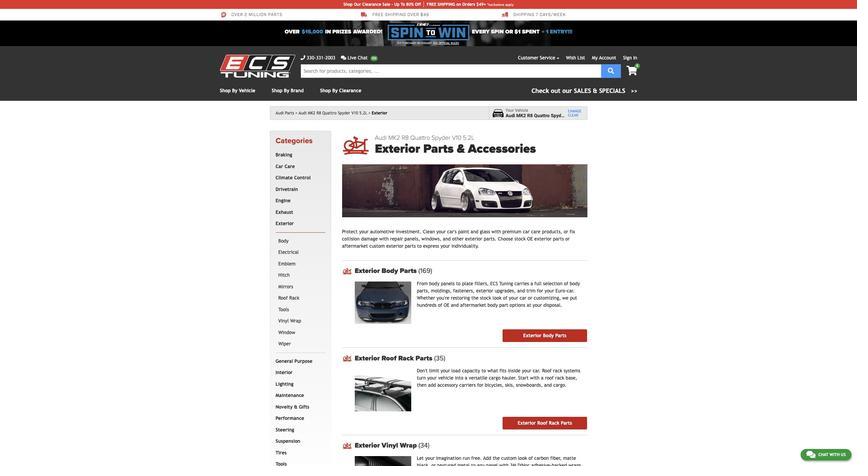 Task type: describe. For each thing, give the bounding box(es) containing it.
shop our clearance sale - up to 80% off link
[[344, 1, 424, 8]]

novelty & gifts link
[[274, 402, 324, 414]]

live
[[348, 55, 356, 61]]

mk2 for audi mk2 r8 quattro spyder v10 5.2l exterior parts & accessories
[[388, 134, 400, 142]]

rules
[[451, 42, 459, 45]]

exterior subcategories element
[[276, 233, 325, 353]]

0 horizontal spatial vehicle
[[239, 88, 255, 93]]

or left $1
[[505, 28, 513, 35]]

express
[[423, 244, 439, 249]]

exterior vinyl wrap thumbnail image image
[[355, 457, 412, 467]]

clear
[[568, 113, 579, 117]]

care
[[285, 164, 295, 169]]

exterior parts & accessories banner image image
[[342, 165, 587, 218]]

fasteners,
[[453, 288, 475, 294]]

exterior inside category navigation element
[[276, 221, 294, 227]]

your vehicle audi mk2 r8 quattro spyder v10 5.2l
[[506, 108, 586, 118]]

at
[[527, 303, 531, 308]]

to inside from body panels to plate fillers, ecs tuning carries a full selection of body parts, moldings, fasteners, exterior upgrades, and trim for your euro-car. whether you're restoring the stock look of your car or customizing, we put hundreds of oe and aftermarket body part options at your disposal.
[[456, 281, 461, 287]]

shop by brand link
[[272, 88, 304, 93]]

custom
[[370, 244, 385, 249]]

service
[[540, 55, 555, 61]]

roof inside don't limit your load capacity to what fits inside your car. roof rack systems turn your vehicle into a versatile cargo hauler. start with a roof rack base, then add accessory carriers for bicycles, skis, snowboards, and cargo.
[[542, 369, 552, 374]]

1 vertical spatial exterior body parts
[[523, 333, 567, 339]]

sales
[[574, 87, 591, 94]]

base,
[[566, 376, 577, 381]]

whether
[[417, 296, 435, 301]]

sign in link
[[623, 55, 637, 61]]

vehicle
[[438, 376, 454, 381]]

live chat link
[[341, 54, 378, 62]]

$49+
[[477, 2, 486, 7]]

performance link
[[274, 414, 324, 425]]

drivetrain
[[276, 187, 298, 192]]

r8 for audi mk2 r8 quattro spyder v10 5.2l
[[317, 111, 321, 116]]

wrap inside vinyl wrap link
[[290, 319, 301, 324]]

every
[[472, 28, 490, 35]]

entry!!!
[[550, 28, 573, 35]]

r8 for audi mk2 r8 quattro spyder v10 5.2l exterior parts & accessories
[[402, 134, 409, 142]]

panels
[[441, 281, 455, 287]]

stock inside from body panels to plate fillers, ecs tuning carries a full selection of body parts, moldings, fasteners, exterior upgrades, and trim for your euro-car. whether you're restoring the stock look of your car or customizing, we put hundreds of oe and aftermarket body part options at your disposal.
[[480, 296, 491, 301]]

don't
[[417, 369, 428, 374]]

care
[[531, 229, 541, 235]]

Search text field
[[301, 64, 601, 78]]

1 vertical spatial chat
[[819, 453, 829, 458]]

bicycles,
[[485, 383, 504, 388]]

list
[[578, 55, 585, 61]]

1 horizontal spatial vinyl
[[382, 442, 398, 450]]

the
[[472, 296, 479, 301]]

or down fix
[[566, 236, 570, 242]]

5.2l for audi mk2 r8 quattro spyder v10 5.2l exterior parts & accessories
[[463, 134, 475, 142]]

skis,
[[505, 383, 515, 388]]

add
[[428, 383, 436, 388]]

free ship ping on orders $49+ *exclusions apply
[[427, 2, 514, 7]]

in
[[634, 55, 637, 61]]

quattro inside your vehicle audi mk2 r8 quattro spyder v10 5.2l
[[534, 113, 550, 118]]

audi for audi mk2 r8 quattro spyder v10 5.2l
[[299, 111, 307, 116]]

body inside 'link'
[[278, 238, 289, 244]]

wiper
[[278, 342, 291, 347]]

audi for audi parts
[[276, 111, 284, 116]]

exterior down care
[[535, 236, 552, 242]]

2 horizontal spatial body
[[570, 281, 580, 287]]

ecs tuning image
[[220, 55, 295, 78]]

disposal.
[[544, 303, 562, 308]]

oe inside from body panels to plate fillers, ecs tuning carries a full selection of body parts, moldings, fasteners, exterior upgrades, and trim for your euro-car. whether you're restoring the stock look of your car or customizing, we put hundreds of oe and aftermarket body part options at your disposal.
[[444, 303, 450, 308]]

chat with us link
[[801, 450, 852, 461]]

tires link
[[274, 448, 324, 459]]

carries
[[515, 281, 529, 287]]

mk2 for audi mk2 r8 quattro spyder v10 5.2l
[[308, 111, 315, 116]]

repair
[[390, 236, 403, 242]]

control
[[294, 175, 311, 181]]

0 horizontal spatial exterior body parts
[[355, 267, 419, 276]]

your up start
[[522, 369, 532, 374]]

upgrades,
[[495, 288, 516, 294]]

stock inside the protect your automotive investment. clean your car's paint and glass with premium car care products, or fix collision damage with repair panels, windows, and other exterior parts. choose stock oe exterior parts or aftermarket custom exterior parts to express your individuality.
[[515, 236, 526, 242]]

0 vertical spatial exterior body parts link
[[355, 267, 587, 276]]

inside
[[508, 369, 521, 374]]

maintenance
[[276, 393, 304, 399]]

your up add
[[427, 376, 437, 381]]

car. inside from body panels to plate fillers, ecs tuning carries a full selection of body parts, moldings, fasteners, exterior upgrades, and trim for your euro-car. whether you're restoring the stock look of your car or customizing, we put hundreds of oe and aftermarket body part options at your disposal.
[[567, 288, 575, 294]]

windows,
[[422, 236, 442, 242]]

0 vertical spatial rack
[[553, 369, 562, 374]]

exterior down repair
[[386, 244, 404, 249]]

2 vertical spatial parts
[[405, 244, 416, 249]]

audi parts
[[276, 111, 294, 116]]

turn
[[417, 376, 426, 381]]

1
[[546, 28, 549, 35]]

chat with us
[[819, 453, 846, 458]]

million
[[249, 12, 267, 18]]

1 vertical spatial parts
[[553, 236, 564, 242]]

wish list
[[566, 55, 585, 61]]

free
[[373, 12, 384, 18]]

quattro for audi mk2 r8 quattro spyder v10 5.2l
[[322, 111, 337, 116]]

1 vertical spatial of
[[503, 296, 508, 301]]

wish
[[566, 55, 576, 61]]

don't limit your load capacity to what fits inside your car. roof rack systems turn your vehicle into a versatile cargo hauler. start with a roof rack base, then add accessory carriers for bicycles, skis, snowboards, and cargo.
[[417, 369, 581, 388]]

and down carries
[[517, 288, 525, 294]]

audi for audi mk2 r8 quattro spyder v10 5.2l exterior parts & accessories
[[375, 134, 387, 142]]

my account
[[592, 55, 616, 61]]

live chat
[[348, 55, 368, 61]]

shipping
[[385, 12, 406, 18]]

look
[[493, 296, 502, 301]]

ship
[[438, 2, 446, 7]]

fillers,
[[475, 281, 489, 287]]

330-331-2003
[[307, 55, 335, 61]]

my account link
[[592, 55, 616, 61]]

.
[[459, 42, 460, 45]]

protect
[[342, 229, 358, 235]]

v10 inside your vehicle audi mk2 r8 quattro spyder v10 5.2l
[[567, 113, 575, 118]]

your up options
[[509, 296, 518, 301]]

free
[[427, 2, 436, 7]]

shop for shop by vehicle
[[220, 88, 231, 93]]

tuning
[[499, 281, 513, 287]]

1 vertical spatial exterior body parts link
[[503, 330, 587, 343]]

orders
[[462, 2, 475, 7]]

exterior roof rack parts thumbnail image image
[[355, 369, 412, 412]]

exterior inside from body panels to plate fillers, ecs tuning carries a full selection of body parts, moldings, fasteners, exterior upgrades, and trim for your euro-car. whether you're restoring the stock look of your car or customizing, we put hundreds of oe and aftermarket body part options at your disposal.
[[476, 288, 493, 294]]

audi mk2 r8 quattro spyder v10 5.2l exterior parts & accessories
[[375, 134, 536, 157]]

& inside audi mk2 r8 quattro spyder v10 5.2l exterior parts & accessories
[[457, 142, 465, 157]]

window
[[278, 330, 295, 336]]

rack for the bottommost exterior roof rack parts link
[[549, 421, 560, 426]]

ecs tuning 'spin to win' contest logo image
[[388, 23, 469, 40]]

braking
[[276, 152, 292, 158]]

car. inside don't limit your load capacity to what fits inside your car. roof rack systems turn your vehicle into a versatile cargo hauler. start with a roof rack base, then add accessory carriers for bicycles, skis, snowboards, and cargo.
[[533, 369, 541, 374]]

by for brand
[[284, 88, 289, 93]]

wiper link
[[277, 339, 324, 350]]

paint
[[458, 229, 469, 235]]

window link
[[277, 327, 324, 339]]

trim
[[527, 288, 536, 294]]

comments image
[[807, 451, 816, 459]]

individuality.
[[452, 244, 479, 249]]

suspension
[[276, 439, 300, 445]]

clearance for our
[[362, 2, 381, 7]]

r8 inside your vehicle audi mk2 r8 quattro spyder v10 5.2l
[[527, 113, 533, 118]]

2 horizontal spatial a
[[541, 376, 544, 381]]

fix
[[570, 229, 575, 235]]

interior
[[276, 370, 293, 376]]

steering link
[[274, 425, 324, 436]]

shop by vehicle link
[[220, 88, 255, 93]]

aftermarket inside the protect your automotive investment. clean your car's paint and glass with premium car care products, or fix collision damage with repair panels, windows, and other exterior parts. choose stock oe exterior parts or aftermarket custom exterior parts to express your individuality.
[[342, 244, 368, 249]]

vinyl wrap link
[[277, 316, 324, 327]]

2 vertical spatial of
[[438, 303, 442, 308]]

versatile
[[469, 376, 488, 381]]

clear link
[[568, 113, 582, 117]]

roof inside 'link'
[[278, 296, 288, 301]]

spyder for audi mk2 r8 quattro spyder v10 5.2l exterior parts & accessories
[[432, 134, 451, 142]]

mk2 inside your vehicle audi mk2 r8 quattro spyder v10 5.2l
[[516, 113, 526, 118]]

shop by clearance
[[320, 88, 361, 93]]

car inside the protect your automotive investment. clean your car's paint and glass with premium car care products, or fix collision damage with repair panels, windows, and other exterior parts. choose stock oe exterior parts or aftermarket custom exterior parts to express your individuality.
[[523, 229, 530, 235]]

category navigation element
[[270, 131, 331, 467]]

0 vertical spatial exterior roof rack parts link
[[355, 355, 587, 363]]

exterior roof rack parts for topmost exterior roof rack parts link
[[355, 355, 434, 363]]



Task type: vqa. For each thing, say whether or not it's contained in the screenshot.
Details at top
no



Task type: locate. For each thing, give the bounding box(es) containing it.
full
[[535, 281, 542, 287]]

tools link
[[277, 305, 324, 316]]

spyder inside audi mk2 r8 quattro spyder v10 5.2l exterior parts & accessories
[[432, 134, 451, 142]]

0 vertical spatial for
[[537, 288, 543, 294]]

by
[[232, 88, 238, 93], [284, 88, 289, 93], [332, 88, 338, 93]]

oe down care
[[527, 236, 533, 242]]

car care
[[276, 164, 295, 169]]

rack inside 'roof rack' 'link'
[[289, 296, 299, 301]]

protect your automotive investment. clean your car's paint and glass with premium car care products, or fix collision damage with repair panels, windows, and other exterior parts. choose stock oe exterior parts or aftermarket custom exterior parts to express your individuality.
[[342, 229, 575, 249]]

vehicle inside your vehicle audi mk2 r8 quattro spyder v10 5.2l
[[515, 108, 528, 113]]

0 horizontal spatial wrap
[[290, 319, 301, 324]]

for inside don't limit your load capacity to what fits inside your car. roof rack systems turn your vehicle into a versatile cargo hauler. start with a roof rack base, then add accessory carriers for bicycles, skis, snowboards, and cargo.
[[477, 383, 484, 388]]

2 vertical spatial to
[[482, 369, 486, 374]]

0
[[636, 64, 638, 68]]

novelty
[[276, 405, 293, 410]]

change link
[[568, 109, 582, 113]]

over 2 million parts link
[[220, 12, 283, 18]]

your up damage
[[359, 229, 369, 235]]

by left brand
[[284, 88, 289, 93]]

1 vertical spatial vehicle
[[515, 108, 528, 113]]

shipping 7 days/week
[[514, 12, 566, 18]]

exterior body parts down disposal. on the bottom right
[[523, 333, 567, 339]]

with left the us
[[830, 453, 840, 458]]

5.2l inside your vehicle audi mk2 r8 quattro spyder v10 5.2l
[[576, 113, 586, 118]]

gifts
[[299, 405, 309, 410]]

& for gifts
[[294, 405, 298, 410]]

clearance
[[362, 2, 381, 7], [339, 88, 361, 93]]

choose
[[498, 236, 513, 242]]

1 vertical spatial for
[[477, 383, 484, 388]]

audi inside audi mk2 r8 quattro spyder v10 5.2l exterior parts & accessories
[[375, 134, 387, 142]]

a inside from body panels to plate fillers, ecs tuning carries a full selection of body parts, moldings, fasteners, exterior upgrades, and trim for your euro-car. whether you're restoring the stock look of your car or customizing, we put hundreds of oe and aftermarket body part options at your disposal.
[[531, 281, 533, 287]]

2 vertical spatial body
[[543, 333, 554, 339]]

0 vertical spatial parts
[[268, 12, 283, 18]]

0 horizontal spatial parts
[[268, 12, 283, 18]]

0 vertical spatial of
[[564, 281, 568, 287]]

2 by from the left
[[284, 88, 289, 93]]

0 vertical spatial stock
[[515, 236, 526, 242]]

& for specials
[[593, 87, 597, 94]]

aftermarket down collision
[[342, 244, 368, 249]]

oe down you're
[[444, 303, 450, 308]]

0 horizontal spatial quattro
[[322, 111, 337, 116]]

emblem
[[278, 261, 296, 267]]

0 horizontal spatial rack
[[289, 296, 299, 301]]

1 vertical spatial wrap
[[400, 442, 417, 450]]

1 vertical spatial aftermarket
[[460, 303, 486, 308]]

1 vertical spatial rack
[[398, 355, 414, 363]]

car
[[276, 164, 283, 169]]

necessary.
[[417, 42, 433, 45]]

0 horizontal spatial 5.2l
[[360, 111, 367, 116]]

body down disposal. on the bottom right
[[543, 333, 554, 339]]

free shipping over $49
[[373, 12, 429, 18]]

spyder inside your vehicle audi mk2 r8 quattro spyder v10 5.2l
[[551, 113, 566, 118]]

body up "put"
[[570, 281, 580, 287]]

1 horizontal spatial of
[[503, 296, 508, 301]]

0 vertical spatial exterior roof rack parts
[[355, 355, 434, 363]]

shop for shop by clearance
[[320, 88, 331, 93]]

1 vertical spatial exterior roof rack parts link
[[503, 417, 587, 430]]

1 horizontal spatial over
[[285, 28, 300, 35]]

exterior
[[465, 236, 483, 242], [535, 236, 552, 242], [386, 244, 404, 249], [476, 288, 493, 294]]

into
[[455, 376, 464, 381]]

v10 inside audi mk2 r8 quattro spyder v10 5.2l exterior parts & accessories
[[452, 134, 462, 142]]

vehicle right the your
[[515, 108, 528, 113]]

and inside don't limit your load capacity to what fits inside your car. roof rack systems turn your vehicle into a versatile cargo hauler. start with a roof rack base, then add accessory carriers for bicycles, skis, snowboards, and cargo.
[[544, 383, 552, 388]]

1 vertical spatial exterior roof rack parts
[[518, 421, 572, 426]]

body down custom
[[382, 267, 398, 276]]

2 horizontal spatial spyder
[[551, 113, 566, 118]]

drivetrain link
[[274, 184, 324, 196]]

0 vertical spatial to
[[417, 244, 422, 249]]

clearance up audi mk2 r8 quattro spyder v10 5.2l link
[[339, 88, 361, 93]]

a left roof
[[541, 376, 544, 381]]

rack up cargo.
[[555, 376, 565, 381]]

& inside category navigation element
[[294, 405, 298, 410]]

0 vertical spatial wrap
[[290, 319, 301, 324]]

1 horizontal spatial quattro
[[410, 134, 430, 142]]

1 horizontal spatial 5.2l
[[463, 134, 475, 142]]

1 vertical spatial car.
[[533, 369, 541, 374]]

parts inside audi mk2 r8 quattro spyder v10 5.2l exterior parts & accessories
[[423, 142, 454, 157]]

vinyl inside the exterior subcategories element
[[278, 319, 289, 324]]

rack
[[289, 296, 299, 301], [398, 355, 414, 363], [549, 421, 560, 426]]

0 horizontal spatial body
[[429, 281, 440, 287]]

0 horizontal spatial for
[[477, 383, 484, 388]]

with down automotive
[[379, 236, 389, 242]]

or inside from body panels to plate fillers, ecs tuning carries a full selection of body parts, moldings, fasteners, exterior upgrades, and trim for your euro-car. whether you're restoring the stock look of your car or customizing, we put hundreds of oe and aftermarket body part options at your disposal.
[[528, 296, 532, 301]]

0 vertical spatial chat
[[358, 55, 368, 61]]

0 horizontal spatial aftermarket
[[342, 244, 368, 249]]

quattro inside audi mk2 r8 quattro spyder v10 5.2l exterior parts & accessories
[[410, 134, 430, 142]]

your up vehicle
[[441, 369, 450, 374]]

a right into
[[465, 376, 468, 381]]

1 vertical spatial stock
[[480, 296, 491, 301]]

v10 for audi mk2 r8 quattro spyder v10 5.2l exterior parts & accessories
[[452, 134, 462, 142]]

your up customizing,
[[545, 288, 554, 294]]

exterior up individuality.
[[465, 236, 483, 242]]

panels,
[[405, 236, 420, 242]]

1 horizontal spatial to
[[456, 281, 461, 287]]

to up fasteners, at the bottom of the page
[[456, 281, 461, 287]]

stock right the
[[480, 296, 491, 301]]

clearance for by
[[339, 88, 361, 93]]

exterior roof rack parts for the bottommost exterior roof rack parts link
[[518, 421, 572, 426]]

to left what
[[482, 369, 486, 374]]

audi inside your vehicle audi mk2 r8 quattro spyder v10 5.2l
[[506, 113, 515, 118]]

from
[[417, 281, 428, 287]]

exterior body parts thumbnail image image
[[355, 282, 412, 324]]

off
[[415, 2, 421, 7]]

purpose
[[295, 359, 313, 364]]

and down 'restoring'
[[451, 303, 459, 308]]

car
[[523, 229, 530, 235], [520, 296, 527, 301]]

5.2l inside audi mk2 r8 quattro spyder v10 5.2l exterior parts & accessories
[[463, 134, 475, 142]]

steering
[[276, 428, 294, 433]]

wish list link
[[566, 55, 585, 61]]

restoring
[[451, 296, 470, 301]]

to inside don't limit your load capacity to what fits inside your car. roof rack systems turn your vehicle into a versatile cargo hauler. start with a roof rack base, then add accessory carriers for bicycles, skis, snowboards, and cargo.
[[482, 369, 486, 374]]

0 vertical spatial clearance
[[362, 2, 381, 7]]

over for over 2 million parts
[[232, 12, 243, 18]]

then
[[417, 383, 427, 388]]

shop by vehicle
[[220, 88, 255, 93]]

roof rack link
[[277, 293, 324, 305]]

aftermarket inside from body panels to plate fillers, ecs tuning carries a full selection of body parts, moldings, fasteners, exterior upgrades, and trim for your euro-car. whether you're restoring the stock look of your car or customizing, we put hundreds of oe and aftermarket body part options at your disposal.
[[460, 303, 486, 308]]

purchase
[[402, 42, 416, 45]]

exterior body parts link up plate
[[355, 267, 587, 276]]

with
[[492, 229, 501, 235], [379, 236, 389, 242], [530, 376, 540, 381], [830, 453, 840, 458]]

1 horizontal spatial exterior body parts
[[523, 333, 567, 339]]

0 horizontal spatial v10
[[352, 111, 358, 116]]

vehicle down "ecs tuning" image on the left top of the page
[[239, 88, 255, 93]]

parts right million
[[268, 12, 283, 18]]

fits
[[500, 369, 507, 374]]

quattro for audi mk2 r8 quattro spyder v10 5.2l exterior parts & accessories
[[410, 134, 430, 142]]

1 vertical spatial oe
[[444, 303, 450, 308]]

for down versatile at the right of page
[[477, 383, 484, 388]]

wrap up exterior vinyl wrap thumbnail image
[[400, 442, 417, 450]]

no
[[398, 42, 402, 45]]

1 vertical spatial rack
[[555, 376, 565, 381]]

chat
[[358, 55, 368, 61], [819, 453, 829, 458]]

1 vertical spatial body
[[382, 267, 398, 276]]

1 horizontal spatial rack
[[398, 355, 414, 363]]

1 horizontal spatial stock
[[515, 236, 526, 242]]

electrical
[[278, 250, 299, 255]]

2 horizontal spatial 5.2l
[[576, 113, 586, 118]]

1 horizontal spatial a
[[531, 281, 533, 287]]

car up options
[[520, 296, 527, 301]]

over inside the over 2 million parts link
[[232, 12, 243, 18]]

0 horizontal spatial chat
[[358, 55, 368, 61]]

novelty & gifts
[[276, 405, 309, 410]]

mk2
[[308, 111, 315, 116], [516, 113, 526, 118], [388, 134, 400, 142]]

0 vertical spatial body
[[278, 238, 289, 244]]

exhaust
[[276, 210, 293, 215]]

audi parts link
[[276, 111, 298, 116]]

braking link
[[274, 150, 324, 161]]

audi
[[276, 111, 284, 116], [299, 111, 307, 116], [506, 113, 515, 118], [375, 134, 387, 142]]

or down the trim
[[528, 296, 532, 301]]

exterior vinyl wrap link
[[355, 442, 587, 450]]

clearance up free
[[362, 2, 381, 7]]

1 horizontal spatial r8
[[402, 134, 409, 142]]

r8
[[317, 111, 321, 116], [527, 113, 533, 118], [402, 134, 409, 142]]

suspension link
[[274, 436, 324, 448]]

0 horizontal spatial mk2
[[308, 111, 315, 116]]

0 vertical spatial &
[[593, 87, 597, 94]]

2 vertical spatial rack
[[549, 421, 560, 426]]

over left '2'
[[232, 12, 243, 18]]

car care link
[[274, 161, 324, 173]]

over left $15,000
[[285, 28, 300, 35]]

0 horizontal spatial a
[[465, 376, 468, 381]]

with up snowboards,
[[530, 376, 540, 381]]

of up euro-
[[564, 281, 568, 287]]

apply
[[505, 3, 514, 6]]

plate
[[462, 281, 473, 287]]

to inside the protect your automotive investment. clean your car's paint and glass with premium car care products, or fix collision damage with repair panels, windows, and other exterior parts. choose stock oe exterior parts or aftermarket custom exterior parts to express your individuality.
[[417, 244, 422, 249]]

1 horizontal spatial mk2
[[388, 134, 400, 142]]

comments image
[[341, 55, 346, 60]]

body down the look
[[488, 303, 498, 308]]

2 horizontal spatial to
[[482, 369, 486, 374]]

rack
[[553, 369, 562, 374], [555, 376, 565, 381]]

parts down panels,
[[405, 244, 416, 249]]

0 horizontal spatial stock
[[480, 296, 491, 301]]

1 horizontal spatial by
[[284, 88, 289, 93]]

vehicle
[[239, 88, 255, 93], [515, 108, 528, 113]]

audi mk2 r8 quattro spyder v10 5.2l link
[[299, 111, 371, 116]]

2 horizontal spatial r8
[[527, 113, 533, 118]]

over for over $15,000 in prizes
[[285, 28, 300, 35]]

rack for topmost exterior roof rack parts link
[[398, 355, 414, 363]]

my
[[592, 55, 598, 61]]

no purchase necessary. see official rules .
[[398, 42, 460, 45]]

0 horizontal spatial oe
[[444, 303, 450, 308]]

v10 for audi mk2 r8 quattro spyder v10 5.2l
[[352, 111, 358, 116]]

shipping
[[514, 12, 535, 18]]

3 by from the left
[[332, 88, 338, 93]]

exterior body parts link down disposal. on the bottom right
[[503, 330, 587, 343]]

body up moldings,
[[429, 281, 440, 287]]

1 horizontal spatial v10
[[452, 134, 462, 142]]

aftermarket down the
[[460, 303, 486, 308]]

search image
[[608, 68, 614, 74]]

rack up roof
[[553, 369, 562, 374]]

0 horizontal spatial of
[[438, 303, 442, 308]]

climate control
[[276, 175, 311, 181]]

mk2 inside audi mk2 r8 quattro spyder v10 5.2l exterior parts & accessories
[[388, 134, 400, 142]]

0 horizontal spatial body
[[278, 238, 289, 244]]

5.2l for audi mk2 r8 quattro spyder v10 5.2l
[[360, 111, 367, 116]]

0 horizontal spatial clearance
[[339, 88, 361, 93]]

mirrors link
[[277, 282, 324, 293]]

shop inside 'shop our clearance sale - up to 80% off' link
[[344, 2, 353, 7]]

vinyl down the tools
[[278, 319, 289, 324]]

parts down products,
[[553, 236, 564, 242]]

a
[[531, 281, 533, 287], [465, 376, 468, 381], [541, 376, 544, 381]]

car left care
[[523, 229, 530, 235]]

your left car's
[[437, 229, 446, 235]]

1 horizontal spatial body
[[488, 303, 498, 308]]

0 horizontal spatial spyder
[[338, 111, 350, 116]]

for down full
[[537, 288, 543, 294]]

of down you're
[[438, 303, 442, 308]]

1 horizontal spatial exterior roof rack parts
[[518, 421, 572, 426]]

2 horizontal spatial by
[[332, 88, 338, 93]]

by for vehicle
[[232, 88, 238, 93]]

exterior roof rack parts
[[355, 355, 434, 363], [518, 421, 572, 426]]

by up audi mk2 r8 quattro spyder v10 5.2l link
[[332, 88, 338, 93]]

2 horizontal spatial quattro
[[534, 113, 550, 118]]

car. up "put"
[[567, 288, 575, 294]]

for inside from body panels to plate fillers, ecs tuning carries a full selection of body parts, moldings, fasteners, exterior upgrades, and trim for your euro-car. whether you're restoring the stock look of your car or customizing, we put hundreds of oe and aftermarket body part options at your disposal.
[[537, 288, 543, 294]]

audi mk2 r8 quattro spyder v10 5.2l
[[299, 111, 367, 116]]

lighting
[[276, 382, 294, 387]]

spyder for audi mk2 r8 quattro spyder v10 5.2l
[[338, 111, 350, 116]]

exterior inside audi mk2 r8 quattro spyder v10 5.2l exterior parts & accessories
[[375, 142, 420, 157]]

1 vertical spatial over
[[285, 28, 300, 35]]

part
[[499, 303, 508, 308]]

chat right live
[[358, 55, 368, 61]]

or
[[505, 28, 513, 35], [564, 229, 568, 235], [566, 236, 570, 242], [528, 296, 532, 301]]

0 horizontal spatial exterior roof rack parts
[[355, 355, 434, 363]]

with up parts.
[[492, 229, 501, 235]]

of down upgrades,
[[503, 296, 508, 301]]

in
[[325, 28, 331, 35]]

by down "ecs tuning" image on the left top of the page
[[232, 88, 238, 93]]

shop for shop by brand
[[272, 88, 283, 93]]

2 horizontal spatial parts
[[553, 236, 564, 242]]

1 horizontal spatial body
[[382, 267, 398, 276]]

oe inside the protect your automotive investment. clean your car's paint and glass with premium car care products, or fix collision damage with repair panels, windows, and other exterior parts. choose stock oe exterior parts or aftermarket custom exterior parts to express your individuality.
[[527, 236, 533, 242]]

phone image
[[301, 55, 305, 60]]

0 vertical spatial rack
[[289, 296, 299, 301]]

exterior down the fillers,
[[476, 288, 493, 294]]

exterior vinyl wrap
[[355, 442, 419, 450]]

wrap down the tools link
[[290, 319, 301, 324]]

your right at on the right bottom of page
[[533, 303, 542, 308]]

with inside don't limit your load capacity to what fits inside your car. roof rack systems turn your vehicle into a versatile cargo hauler. start with a roof rack base, then add accessory carriers for bicycles, skis, snowboards, and cargo.
[[530, 376, 540, 381]]

and down car's
[[443, 236, 451, 242]]

free shipping over $49 link
[[361, 12, 429, 18]]

shop for shop our clearance sale - up to 80% off
[[344, 2, 353, 7]]

1 vertical spatial to
[[456, 281, 461, 287]]

or left fix
[[564, 229, 568, 235]]

accessories
[[468, 142, 536, 157]]

car inside from body panels to plate fillers, ecs tuning carries a full selection of body parts, moldings, fasteners, exterior upgrades, and trim for your euro-car. whether you're restoring the stock look of your car or customizing, we put hundreds of oe and aftermarket body part options at your disposal.
[[520, 296, 527, 301]]

general purpose
[[276, 359, 313, 364]]

0 vertical spatial aftermarket
[[342, 244, 368, 249]]

performance
[[276, 416, 304, 422]]

exterior body parts down custom
[[355, 267, 419, 276]]

body link
[[277, 236, 324, 247]]

1 horizontal spatial spyder
[[432, 134, 451, 142]]

to down panels,
[[417, 244, 422, 249]]

rack inside exterior roof rack parts link
[[549, 421, 560, 426]]

1 horizontal spatial oe
[[527, 236, 533, 242]]

1 vertical spatial &
[[457, 142, 465, 157]]

sign in
[[623, 55, 637, 61]]

2 horizontal spatial mk2
[[516, 113, 526, 118]]

spyder
[[338, 111, 350, 116], [551, 113, 566, 118], [432, 134, 451, 142]]

1 horizontal spatial vehicle
[[515, 108, 528, 113]]

and down roof
[[544, 383, 552, 388]]

by for clearance
[[332, 88, 338, 93]]

shopping cart image
[[627, 66, 637, 76]]

body up electrical
[[278, 238, 289, 244]]

r8 inside audi mk2 r8 quattro spyder v10 5.2l exterior parts & accessories
[[402, 134, 409, 142]]

stock down "premium"
[[515, 236, 526, 242]]

exhaust link
[[274, 207, 324, 218]]

1 by from the left
[[232, 88, 238, 93]]

0 horizontal spatial vinyl
[[278, 319, 289, 324]]

0 vertical spatial car.
[[567, 288, 575, 294]]

330-
[[307, 55, 316, 61]]

ping
[[446, 2, 455, 7]]

shop our clearance sale - up to 80% off
[[344, 2, 421, 7]]

1 horizontal spatial clearance
[[362, 2, 381, 7]]

over
[[232, 12, 243, 18], [285, 28, 300, 35]]

chat right comments image
[[819, 453, 829, 458]]

a left full
[[531, 281, 533, 287]]

0 horizontal spatial over
[[232, 12, 243, 18]]

and left the glass
[[471, 229, 479, 235]]

1 horizontal spatial wrap
[[400, 442, 417, 450]]

0 horizontal spatial car.
[[533, 369, 541, 374]]

your right express
[[441, 244, 450, 249]]

1 horizontal spatial car.
[[567, 288, 575, 294]]

vinyl up exterior vinyl wrap thumbnail image
[[382, 442, 398, 450]]

0 vertical spatial oe
[[527, 236, 533, 242]]

2 horizontal spatial &
[[593, 87, 597, 94]]

2 horizontal spatial body
[[543, 333, 554, 339]]

car. up snowboards,
[[533, 369, 541, 374]]

hitch
[[278, 273, 290, 278]]

1 horizontal spatial aftermarket
[[460, 303, 486, 308]]

customer service button
[[518, 54, 559, 62]]

1 horizontal spatial parts
[[405, 244, 416, 249]]



